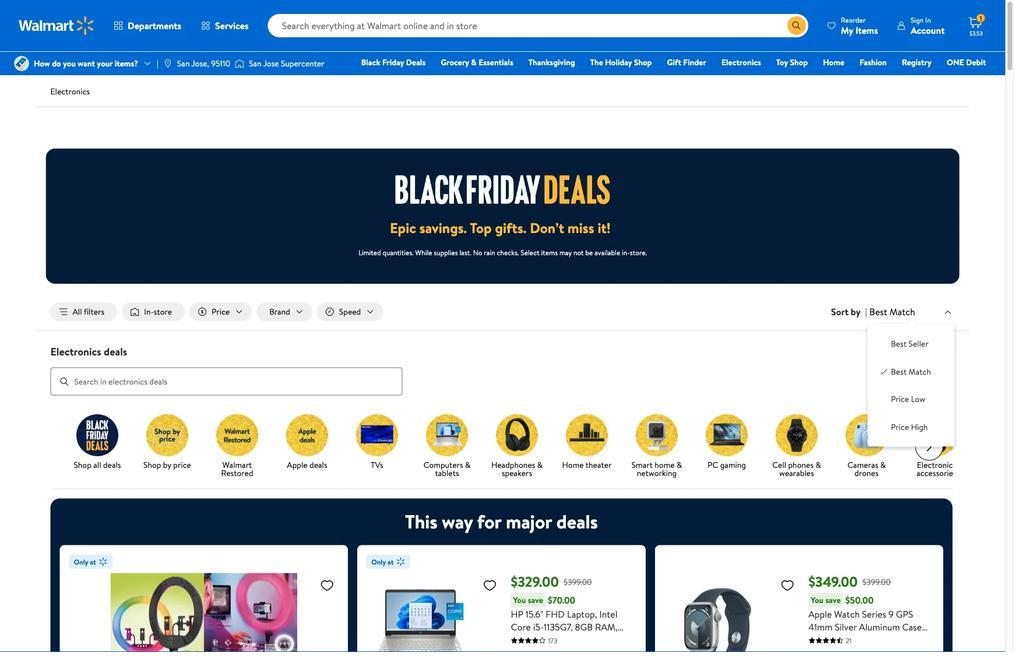 Task type: locate. For each thing, give the bounding box(es) containing it.
essentials
[[479, 57, 514, 68]]

& inside headphones & speakers
[[537, 459, 543, 471]]

aluminum
[[860, 621, 900, 634]]

1 horizontal spatial you
[[811, 595, 824, 606]]

only for only at group
[[74, 557, 88, 567]]

save down $349.00
[[826, 595, 841, 606]]

black friday deals link
[[356, 56, 431, 69]]

0 vertical spatial price
[[212, 306, 230, 317]]

this
[[405, 509, 438, 535]]

0 horizontal spatial apple
[[287, 459, 307, 471]]

home theater
[[562, 459, 612, 471]]

home left theater
[[562, 459, 584, 471]]

2 save from the left
[[826, 595, 841, 606]]

at inside $329.00 group
[[388, 557, 394, 567]]

$399.00 inside $329.00 $399.00
[[564, 577, 592, 588]]

2 you from the left
[[811, 595, 824, 606]]

tvs link
[[347, 414, 407, 471]]

2 $399.00 from the left
[[863, 577, 891, 588]]

apple down apple deals image
[[287, 459, 307, 471]]

$329.00 $399.00
[[511, 572, 592, 592]]

1 $399.00 from the left
[[564, 577, 592, 588]]

1 vertical spatial home
[[562, 459, 584, 471]]

best match inside best match dropdown button
[[870, 305, 916, 318]]

2 vertical spatial price
[[891, 421, 910, 433]]

you down $349.00
[[811, 595, 824, 606]]

gifts.
[[495, 218, 527, 238]]

computers & tablets link
[[417, 414, 477, 480]]

jose
[[263, 58, 279, 69]]

electronics for electronics accessories
[[917, 459, 956, 471]]

best match inside option group
[[891, 366, 932, 377]]

at inside group
[[90, 557, 96, 567]]

smart home & networking link
[[627, 414, 687, 480]]

one debit walmart+
[[947, 57, 987, 84]]

best match up best seller
[[870, 305, 916, 318]]

pc gaming image
[[706, 414, 748, 456]]

 image for how
[[14, 56, 29, 71]]

1 at from the left
[[90, 557, 96, 567]]

& right home
[[677, 459, 682, 471]]

2 vertical spatial best
[[891, 366, 907, 377]]

$399.00 up $70.00 in the right bottom of the page
[[564, 577, 592, 588]]

price inside dropdown button
[[212, 306, 230, 317]]

smart
[[632, 459, 653, 471]]

& inside computers & tablets
[[465, 459, 470, 471]]

gift finder
[[667, 57, 707, 68]]

& inside cameras & drones
[[880, 459, 886, 471]]

series
[[862, 608, 887, 621]]

sign in to add to favorites list, vivitar 18" led rgb ring light with tripod, phone holder usb charging ports, and wireless remote image
[[320, 578, 334, 593]]

0 horizontal spatial only
[[74, 557, 88, 567]]

 image
[[235, 58, 244, 69]]

best match right best match option
[[891, 366, 932, 377]]

home theater image
[[566, 414, 608, 456]]

your
[[97, 58, 113, 69]]

home inside home theater link
[[562, 459, 584, 471]]

home
[[655, 459, 675, 471]]

electronics left toy
[[722, 57, 761, 68]]

save inside you save $70.00 hp 15.6" fhd laptop, intel core i5-1135g7, 8gb ram, 256gb ssd, silver, windows 11 home, 15-dy2795wm
[[528, 595, 543, 606]]

best left seller
[[891, 338, 907, 350]]

in-store button
[[122, 303, 185, 321]]

you inside the 'you save $50.00 apple watch series 9 gps 41mm silver aluminum case with storm blue sport band - s/m'
[[811, 595, 824, 606]]

brand
[[269, 306, 290, 317]]

price right store
[[212, 306, 230, 317]]

shop inside 'link'
[[73, 459, 91, 471]]

1 vertical spatial by
[[163, 459, 171, 471]]

match inside best match dropdown button
[[890, 305, 916, 318]]

1 you from the left
[[513, 595, 526, 606]]

home down my
[[823, 57, 845, 68]]

electronics for electronics deals
[[50, 344, 101, 359]]

grocery & essentials link
[[436, 56, 519, 69]]

home inside home link
[[823, 57, 845, 68]]

match down seller
[[909, 366, 932, 377]]

1 horizontal spatial save
[[826, 595, 841, 606]]

only inside group
[[74, 557, 88, 567]]

& right phones
[[816, 459, 821, 471]]

gift finder link
[[662, 56, 712, 69]]

$329.00 group
[[367, 555, 637, 652]]

$399.00 for $329.00
[[564, 577, 592, 588]]

& right "speakers"
[[537, 459, 543, 471]]

Best Match radio
[[880, 366, 889, 375]]

watch
[[835, 608, 860, 621]]

save inside the 'you save $50.00 apple watch series 9 gps 41mm silver aluminum case with storm blue sport band - s/m'
[[826, 595, 841, 606]]

jose,
[[191, 58, 209, 69]]

all
[[73, 306, 82, 317]]

0 horizontal spatial  image
[[14, 56, 29, 71]]

shop left all
[[73, 459, 91, 471]]

1 save from the left
[[528, 595, 543, 606]]

price left high
[[891, 421, 910, 433]]

computers
[[423, 459, 463, 471]]

by right the sort
[[851, 306, 861, 318]]

0 horizontal spatial save
[[528, 595, 543, 606]]

1 vertical spatial match
[[909, 366, 932, 377]]

| right the sort
[[866, 306, 868, 318]]

& inside smart home & networking
[[677, 459, 682, 471]]

1 horizontal spatial only at
[[372, 557, 394, 567]]

2 only from the left
[[372, 557, 386, 567]]

electronics down electronics accessories image
[[917, 459, 956, 471]]

no
[[473, 247, 482, 257]]

filters
[[84, 306, 105, 317]]

0 horizontal spatial by
[[163, 459, 171, 471]]

speed
[[339, 306, 361, 317]]

san left 'jose'
[[249, 58, 262, 69]]

smart home and networking image
[[636, 414, 678, 456]]

walmart black friday deals for days image
[[396, 175, 610, 204]]

1 horizontal spatial apple
[[809, 608, 832, 621]]

1 horizontal spatial |
[[866, 306, 868, 318]]

want
[[78, 58, 95, 69]]

low
[[911, 394, 926, 405]]

Search in electronics deals search field
[[50, 368, 403, 396]]

computers & tablets
[[423, 459, 470, 479]]

departments
[[128, 19, 181, 32]]

best right sort by |
[[870, 305, 888, 318]]

0 horizontal spatial |
[[157, 58, 159, 69]]

0 horizontal spatial home
[[562, 459, 584, 471]]

electronics accessories
[[917, 459, 957, 479]]

1 vertical spatial best
[[891, 338, 907, 350]]

you up hp
[[513, 595, 526, 606]]

cell phones & wearables
[[772, 459, 821, 479]]

 image left jose,
[[163, 59, 172, 68]]

only at for only at group
[[74, 557, 96, 567]]

only for $329.00 group
[[372, 557, 386, 567]]

0 horizontal spatial only at
[[74, 557, 96, 567]]

only at inside group
[[74, 557, 96, 567]]

phones
[[788, 459, 814, 471]]

1 horizontal spatial by
[[851, 306, 861, 318]]

1 vertical spatial best match
[[891, 366, 932, 377]]

be
[[586, 247, 593, 257]]

apple inside the 'you save $50.00 apple watch series 9 gps 41mm silver aluminum case with storm blue sport band - s/m'
[[809, 608, 832, 621]]

wearables
[[779, 467, 814, 479]]

toy
[[777, 57, 788, 68]]

deals down 'filters'
[[104, 344, 127, 359]]

electronics
[[722, 57, 761, 68], [50, 86, 90, 97], [50, 344, 101, 359], [917, 459, 956, 471]]

hp
[[511, 608, 524, 621]]

2 san from the left
[[249, 58, 262, 69]]

this way for major deals
[[405, 509, 598, 535]]

& right drones
[[880, 459, 886, 471]]

sign in to add to favorites list, apple watch series 9 gps 41mm silver aluminum case with storm blue sport band - s/m image
[[781, 578, 795, 593]]

home for home
[[823, 57, 845, 68]]

1 vertical spatial |
[[866, 306, 868, 318]]

one debit link
[[942, 56, 992, 69]]

0 vertical spatial match
[[890, 305, 916, 318]]

epic
[[390, 218, 416, 238]]

by for sort
[[851, 306, 861, 318]]

0 vertical spatial apple
[[287, 459, 307, 471]]

1 horizontal spatial home
[[823, 57, 845, 68]]

electronics inside electronics accessories
[[917, 459, 956, 471]]

shop by price
[[143, 459, 191, 471]]

1 horizontal spatial $399.00
[[863, 577, 891, 588]]

0 horizontal spatial at
[[90, 557, 96, 567]]

$399.00 up $50.00
[[863, 577, 891, 588]]

all
[[93, 459, 101, 471]]

in-
[[622, 247, 630, 257]]

0 vertical spatial best match
[[870, 305, 916, 318]]

0 horizontal spatial $399.00
[[564, 577, 592, 588]]

only at for $329.00 group
[[372, 557, 394, 567]]

41mm
[[809, 621, 833, 634]]

1 san from the left
[[177, 58, 190, 69]]

by inside sort and filter section element
[[851, 306, 861, 318]]

black friday deals
[[361, 57, 426, 68]]

& for computers
[[465, 459, 470, 471]]

0 vertical spatial home
[[823, 57, 845, 68]]

theater
[[586, 459, 612, 471]]

only at inside $329.00 group
[[372, 557, 394, 567]]

the
[[590, 57, 603, 68]]

supercenter
[[281, 58, 325, 69]]

by left price
[[163, 459, 171, 471]]

electronics accessories image
[[916, 414, 958, 456]]

option group
[[877, 334, 946, 437]]

0 vertical spatial by
[[851, 306, 861, 318]]

finder
[[684, 57, 707, 68]]

networking
[[637, 467, 677, 479]]

price for price
[[212, 306, 230, 317]]

speakers
[[502, 467, 532, 479]]

only inside $329.00 group
[[372, 557, 386, 567]]

quantities.
[[383, 247, 414, 257]]

san
[[177, 58, 190, 69], [249, 58, 262, 69]]

san for san jose, 95110
[[177, 58, 190, 69]]

price left the low
[[891, 394, 910, 405]]

windows
[[589, 634, 625, 646]]

deals down apple deals image
[[309, 459, 327, 471]]

best right best match option
[[891, 366, 907, 377]]

0 vertical spatial best
[[870, 305, 888, 318]]

 image
[[14, 56, 29, 71], [163, 59, 172, 68]]

deals right all
[[103, 459, 121, 471]]

2 at from the left
[[388, 557, 394, 567]]

you save $70.00 hp 15.6" fhd laptop, intel core i5-1135g7, 8gb ram, 256gb ssd, silver, windows 11 home, 15-dy2795wm
[[511, 594, 633, 652]]

1 only at from the left
[[74, 557, 96, 567]]

1 only from the left
[[74, 557, 88, 567]]

1 horizontal spatial  image
[[163, 59, 172, 68]]

 image left how
[[14, 56, 29, 71]]

band
[[900, 634, 920, 646]]

save up 15.6"
[[528, 595, 543, 606]]

sport
[[875, 634, 898, 646]]

only
[[74, 557, 88, 567], [372, 557, 386, 567]]

in-
[[144, 306, 154, 317]]

silver
[[835, 621, 857, 634]]

silver,
[[562, 634, 587, 646]]

1 horizontal spatial only
[[372, 557, 386, 567]]

at for $329.00 group
[[388, 557, 394, 567]]

home link
[[818, 56, 850, 69]]

best seller
[[891, 338, 929, 350]]

& for grocery
[[471, 57, 477, 68]]

1 vertical spatial price
[[891, 394, 910, 405]]

$399.00 inside $349.00 $399.00
[[863, 577, 891, 588]]

electronics up search icon
[[50, 344, 101, 359]]

i5-
[[533, 621, 544, 634]]

match up best seller
[[890, 305, 916, 318]]

toy shop
[[777, 57, 808, 68]]

& for headphones
[[537, 459, 543, 471]]

shop by price link
[[137, 414, 197, 471]]

search image
[[60, 377, 69, 386]]

fashion link
[[855, 56, 892, 69]]

| right items?
[[157, 58, 159, 69]]

you inside you save $70.00 hp 15.6" fhd laptop, intel core i5-1135g7, 8gb ram, 256gb ssd, silver, windows 11 home, 15-dy2795wm
[[513, 595, 526, 606]]

apple up with
[[809, 608, 832, 621]]

you for $329.00
[[513, 595, 526, 606]]

electronics inside search box
[[50, 344, 101, 359]]

best match button
[[868, 304, 955, 320]]

& right grocery
[[471, 57, 477, 68]]

0 horizontal spatial you
[[513, 595, 526, 606]]

save for $329.00
[[528, 595, 543, 606]]

1 horizontal spatial at
[[388, 557, 394, 567]]

& right tablets
[[465, 459, 470, 471]]

at for only at group
[[90, 557, 96, 567]]

only at
[[74, 557, 96, 567], [372, 557, 394, 567]]

limited
[[359, 247, 381, 257]]

san left jose,
[[177, 58, 190, 69]]

reorder my items
[[841, 15, 879, 36]]

1 horizontal spatial san
[[249, 58, 262, 69]]

shop all deals link
[[67, 414, 127, 471]]

intel
[[600, 608, 618, 621]]

2 only at from the left
[[372, 557, 394, 567]]

deals inside search box
[[104, 344, 127, 359]]

at
[[90, 557, 96, 567], [388, 557, 394, 567]]

0 horizontal spatial san
[[177, 58, 190, 69]]

1 vertical spatial apple
[[809, 608, 832, 621]]

cameras & drones
[[848, 459, 886, 479]]



Task type: vqa. For each thing, say whether or not it's contained in the screenshot.
6 $187.37 in the right top of the page
no



Task type: describe. For each thing, give the bounding box(es) containing it.
price button
[[190, 303, 252, 321]]

walmart+
[[952, 73, 987, 84]]

deals inside 'link'
[[103, 459, 121, 471]]

all filters
[[73, 306, 105, 317]]

restored
[[221, 467, 253, 479]]

by for shop
[[163, 459, 171, 471]]

major
[[506, 509, 552, 535]]

tablets
[[435, 467, 459, 479]]

electronics for electronics link
[[722, 57, 761, 68]]

shop right holiday at the right top
[[634, 57, 652, 68]]

price for price low
[[891, 394, 910, 405]]

save for $349.00
[[826, 595, 841, 606]]

electronics down you
[[50, 86, 90, 97]]

in-store
[[144, 306, 172, 317]]

reorder
[[841, 15, 866, 25]]

dy2795wm
[[552, 646, 596, 652]]

& inside cell phones & wearables
[[816, 459, 821, 471]]

apple deals image
[[286, 414, 328, 456]]

clear search field text image
[[774, 21, 783, 30]]

blue
[[855, 634, 873, 646]]

top
[[470, 218, 492, 238]]

laptop,
[[567, 608, 597, 621]]

epic savings. top gifts. don't miss it!
[[390, 218, 611, 238]]

next slide for chipmodulewithimages list image
[[916, 433, 944, 461]]

shop all deals image
[[76, 414, 118, 456]]

8gb
[[575, 621, 593, 634]]

services
[[215, 19, 249, 32]]

headphones & speakers link
[[487, 414, 547, 480]]

debit
[[967, 57, 987, 68]]

select
[[521, 247, 540, 257]]

san jose supercenter
[[249, 58, 325, 69]]

electronics accessories link
[[906, 414, 967, 480]]

Walmart Site-Wide search field
[[268, 14, 809, 37]]

ram,
[[595, 621, 618, 634]]

while
[[415, 247, 432, 257]]

one
[[947, 57, 965, 68]]

don't
[[530, 218, 564, 238]]

price for price high
[[891, 421, 910, 433]]

storm
[[828, 634, 853, 646]]

checks.
[[497, 247, 519, 257]]

rain
[[484, 247, 495, 257]]

services button
[[191, 12, 259, 40]]

only at group
[[69, 555, 339, 652]]

you save $50.00 apple watch series 9 gps 41mm silver aluminum case with storm blue sport band - s/m
[[809, 594, 926, 652]]

deals right 'major'
[[557, 509, 598, 535]]

0 vertical spatial |
[[157, 58, 159, 69]]

1135g7,
[[544, 621, 573, 634]]

with
[[809, 634, 826, 646]]

departments button
[[104, 12, 191, 40]]

high
[[911, 421, 928, 433]]

items?
[[115, 58, 138, 69]]

case
[[903, 621, 922, 634]]

brand button
[[257, 303, 312, 321]]

headphones
[[491, 459, 535, 471]]

account
[[911, 24, 945, 36]]

grocery & essentials
[[441, 57, 514, 68]]

shop right toy
[[790, 57, 808, 68]]

option group containing best seller
[[877, 334, 946, 437]]

seller
[[909, 338, 929, 350]]

may
[[560, 247, 572, 257]]

black
[[361, 57, 381, 68]]

computers and tablets image
[[426, 414, 468, 456]]

headphones and speakers image
[[496, 414, 538, 456]]

cameras and drones image
[[846, 414, 888, 456]]

best inside dropdown button
[[870, 305, 888, 318]]

registry
[[902, 57, 932, 68]]

core
[[511, 621, 531, 634]]

for
[[477, 509, 502, 535]]

$50.00
[[846, 594, 874, 607]]

walmart restored link
[[207, 414, 267, 480]]

pc
[[708, 459, 718, 471]]

you
[[63, 58, 76, 69]]

pc gaming
[[708, 459, 746, 471]]

you for $349.00
[[811, 595, 824, 606]]

-
[[923, 634, 926, 646]]

| inside sort and filter section element
[[866, 306, 868, 318]]

accessories
[[917, 467, 957, 479]]

sort and filter section element
[[36, 293, 969, 331]]

cameras & drones link
[[836, 414, 897, 480]]

15-
[[540, 646, 552, 652]]

the holiday shop
[[590, 57, 652, 68]]

gaming
[[720, 459, 746, 471]]

do
[[52, 58, 61, 69]]

 image for san
[[163, 59, 172, 68]]

Electronics deals search field
[[36, 344, 969, 396]]

store
[[154, 306, 172, 317]]

headphones & speakers
[[491, 459, 543, 479]]

9
[[889, 608, 894, 621]]

store.
[[630, 247, 647, 257]]

$349.00
[[809, 572, 858, 592]]

electronics deals
[[50, 344, 127, 359]]

shop by price image
[[146, 414, 188, 456]]

cell phones & wearables link
[[766, 414, 827, 480]]

price low
[[891, 394, 926, 405]]

my
[[841, 24, 854, 36]]

electronics link
[[717, 56, 767, 69]]

the holiday shop link
[[585, 56, 657, 69]]

walmart image
[[19, 16, 94, 35]]

walmart restored image
[[216, 414, 258, 456]]

sign in to add to favorites list, hp 15.6" fhd laptop, intel core i5-1135g7, 8gb ram, 256gb ssd, silver, windows 11 home, 15-dy2795wm image
[[483, 578, 497, 593]]

Search search field
[[268, 14, 809, 37]]

fashion
[[860, 57, 887, 68]]

in
[[926, 15, 931, 25]]

miss
[[568, 218, 595, 238]]

ssd,
[[541, 634, 560, 646]]

gps
[[896, 608, 914, 621]]

256gb
[[511, 634, 539, 646]]

shop all deals
[[73, 459, 121, 471]]

thanksgiving link
[[523, 56, 581, 69]]

home for home theater
[[562, 459, 584, 471]]

cell phones and wearables image
[[776, 414, 818, 456]]

shop left price
[[143, 459, 161, 471]]

search icon image
[[792, 21, 802, 30]]

$3.53
[[970, 29, 983, 37]]

& for cameras
[[880, 459, 886, 471]]

$399.00 for $349.00
[[863, 577, 891, 588]]

tvs image
[[356, 414, 398, 456]]

san for san jose supercenter
[[249, 58, 262, 69]]



